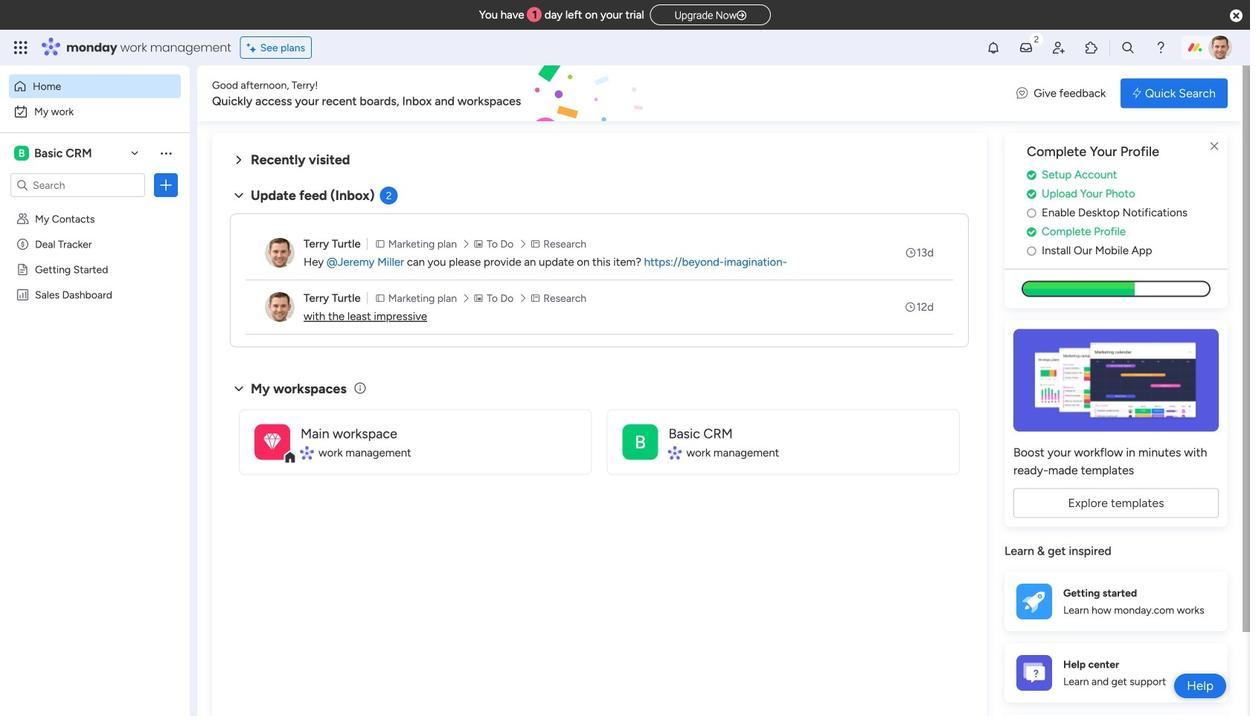Task type: vqa. For each thing, say whether or not it's contained in the screenshot.
Jeremy Miller image
no



Task type: describe. For each thing, give the bounding box(es) containing it.
dapulse rightstroke image
[[737, 10, 747, 21]]

workspace selection element
[[14, 144, 94, 162]]

update feed image
[[1019, 40, 1034, 55]]

help center element
[[1005, 644, 1228, 703]]

options image
[[159, 178, 173, 193]]

2 horizontal spatial workspace image
[[622, 425, 658, 460]]

2 check circle image from the top
[[1027, 227, 1037, 238]]

1 vertical spatial option
[[9, 100, 181, 124]]

close update feed (inbox) image
[[230, 187, 248, 205]]

dapulse close image
[[1231, 9, 1243, 24]]

select product image
[[13, 40, 28, 55]]

close my workspaces image
[[230, 380, 248, 398]]

0 vertical spatial terry turtle image
[[1209, 36, 1233, 60]]

v2 bolt switch image
[[1133, 85, 1142, 102]]

circle o image
[[1027, 246, 1037, 257]]

public board image
[[16, 263, 30, 277]]

workspace image
[[264, 429, 281, 456]]

workspace options image
[[159, 146, 173, 161]]

component image
[[668, 447, 681, 460]]

2 image
[[1030, 31, 1044, 47]]

search everything image
[[1121, 40, 1136, 55]]

2 element
[[380, 187, 398, 205]]

check circle image
[[1027, 170, 1037, 181]]

1 vertical spatial terry turtle image
[[265, 238, 295, 268]]



Task type: locate. For each thing, give the bounding box(es) containing it.
1 vertical spatial check circle image
[[1027, 227, 1037, 238]]

circle o image
[[1027, 208, 1037, 219]]

check circle image
[[1027, 189, 1037, 200], [1027, 227, 1037, 238]]

help image
[[1154, 40, 1169, 55]]

dapulse x slim image
[[1206, 138, 1224, 156]]

terry turtle image
[[1209, 36, 1233, 60], [265, 238, 295, 268], [265, 293, 295, 322]]

public dashboard image
[[16, 288, 30, 302]]

1 check circle image from the top
[[1027, 189, 1037, 200]]

2 vertical spatial terry turtle image
[[265, 293, 295, 322]]

templates image image
[[1018, 329, 1215, 432]]

1 horizontal spatial workspace image
[[255, 425, 290, 460]]

option
[[9, 74, 181, 98], [9, 100, 181, 124], [0, 206, 190, 209]]

monday marketplace image
[[1085, 40, 1100, 55]]

invite members image
[[1052, 40, 1067, 55]]

workspace image
[[14, 145, 29, 162], [255, 425, 290, 460], [622, 425, 658, 460]]

list box
[[0, 204, 190, 509]]

getting started element
[[1005, 572, 1228, 632]]

0 horizontal spatial workspace image
[[14, 145, 29, 162]]

check circle image up circle o image
[[1027, 227, 1037, 238]]

notifications image
[[986, 40, 1001, 55]]

open recently visited image
[[230, 151, 248, 169]]

v2 user feedback image
[[1017, 85, 1028, 102]]

Search in workspace field
[[31, 177, 124, 194]]

see plans image
[[247, 39, 260, 56]]

0 vertical spatial option
[[9, 74, 181, 98]]

0 vertical spatial check circle image
[[1027, 189, 1037, 200]]

check circle image up circle o icon
[[1027, 189, 1037, 200]]

2 vertical spatial option
[[0, 206, 190, 209]]



